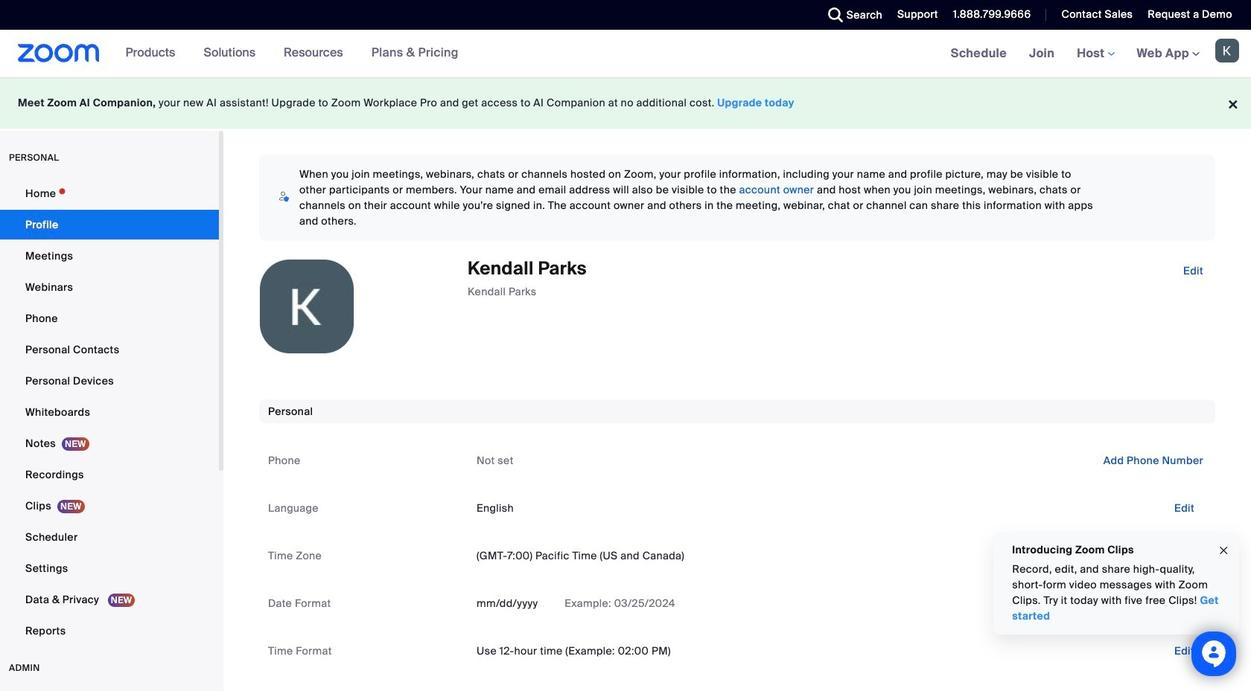Task type: locate. For each thing, give the bounding box(es) containing it.
profile picture image
[[1215, 39, 1239, 63]]

banner
[[0, 30, 1251, 78]]

footer
[[0, 77, 1251, 129]]

product information navigation
[[114, 30, 470, 77]]

zoom logo image
[[18, 44, 99, 63]]

user photo image
[[260, 260, 354, 354]]



Task type: vqa. For each thing, say whether or not it's contained in the screenshot.
banner
yes



Task type: describe. For each thing, give the bounding box(es) containing it.
edit user photo image
[[295, 300, 319, 314]]

personal menu menu
[[0, 179, 219, 648]]

meetings navigation
[[940, 30, 1251, 78]]

close image
[[1218, 543, 1229, 560]]



